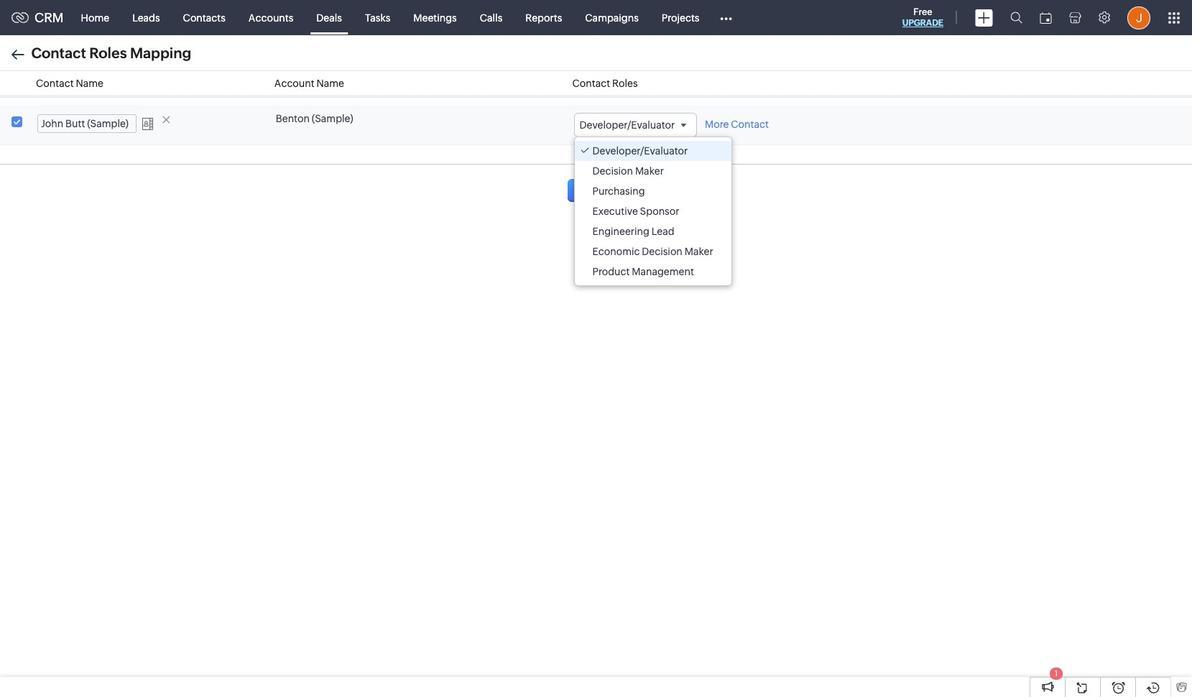 Task type: locate. For each thing, give the bounding box(es) containing it.
contact up contact name
[[31, 45, 86, 61]]

roles
[[89, 45, 127, 61], [613, 78, 638, 89]]

0 vertical spatial developer/evaluator
[[580, 119, 675, 131]]

contact for contact roles
[[573, 78, 611, 89]]

decision up 'purchasing'
[[593, 166, 633, 177]]

more
[[705, 118, 729, 130]]

tree
[[575, 137, 732, 286]]

0 horizontal spatial roles
[[89, 45, 127, 61]]

calls link
[[469, 0, 514, 35]]

upgrade
[[903, 18, 944, 28]]

0 horizontal spatial maker
[[636, 166, 664, 177]]

1 vertical spatial maker
[[685, 246, 714, 258]]

1 vertical spatial decision
[[642, 246, 683, 258]]

decision
[[593, 166, 633, 177], [642, 246, 683, 258]]

meetings link
[[402, 0, 469, 35]]

contact
[[31, 45, 86, 61], [36, 78, 74, 89], [573, 78, 611, 89], [731, 118, 769, 130]]

search element
[[1002, 0, 1032, 35]]

2 name from the left
[[317, 78, 344, 89]]

create menu image
[[976, 9, 994, 26]]

developer/evaluator inside tree
[[593, 145, 688, 157]]

1 vertical spatial developer/evaluator
[[593, 145, 688, 157]]

mapping
[[130, 45, 191, 61]]

maker
[[636, 166, 664, 177], [685, 246, 714, 258]]

profile element
[[1120, 0, 1160, 35]]

0 vertical spatial roles
[[89, 45, 127, 61]]

sponsor
[[640, 206, 680, 217]]

0 horizontal spatial decision
[[593, 166, 633, 177]]

0 vertical spatial maker
[[636, 166, 664, 177]]

contacts link
[[172, 0, 237, 35]]

1 name from the left
[[76, 78, 103, 89]]

meetings
[[414, 12, 457, 23]]

None submit
[[568, 179, 619, 202]]

name for contact name
[[76, 78, 103, 89]]

executive sponsor
[[593, 206, 680, 217]]

product management
[[593, 266, 694, 278]]

name
[[76, 78, 103, 89], [317, 78, 344, 89]]

deals link
[[305, 0, 354, 35]]

purchasing
[[593, 186, 645, 197]]

contact down contact roles mapping
[[36, 78, 74, 89]]

1 horizontal spatial name
[[317, 78, 344, 89]]

deals
[[317, 12, 342, 23]]

1 horizontal spatial roles
[[613, 78, 638, 89]]

1 vertical spatial roles
[[613, 78, 638, 89]]

product
[[593, 266, 630, 278]]

contact up developer/evaluator field
[[573, 78, 611, 89]]

contact name lookup image
[[143, 117, 157, 132]]

clear image
[[163, 116, 177, 130]]

roles up developer/evaluator field
[[613, 78, 638, 89]]

home
[[81, 12, 109, 23]]

decision up management
[[642, 246, 683, 258]]

1 horizontal spatial decision
[[642, 246, 683, 258]]

roles for contact roles mapping
[[89, 45, 127, 61]]

roles for contact roles
[[613, 78, 638, 89]]

developer/evaluator
[[580, 119, 675, 131], [593, 145, 688, 157]]

tree containing developer/evaluator
[[575, 137, 732, 286]]

home link
[[69, 0, 121, 35]]

maker up 'purchasing'
[[636, 166, 664, 177]]

profile image
[[1128, 6, 1151, 29]]

name down contact roles mapping
[[76, 78, 103, 89]]

Other Modules field
[[711, 6, 742, 29]]

0 horizontal spatial name
[[76, 78, 103, 89]]

free
[[914, 6, 933, 17]]

1 horizontal spatial maker
[[685, 246, 714, 258]]

contact name
[[36, 78, 103, 89]]

leads link
[[121, 0, 172, 35]]

roles down "home" link
[[89, 45, 127, 61]]

1
[[1055, 669, 1059, 678]]

crm link
[[12, 10, 64, 25]]

calls
[[480, 12, 503, 23]]

contact roles mapping
[[28, 45, 191, 61]]

developer/evaluator inside field
[[580, 119, 675, 131]]

engineering lead
[[593, 226, 675, 237]]

maker up management
[[685, 246, 714, 258]]

campaigns link
[[574, 0, 651, 35]]

name up '(sample)' at the left top of the page
[[317, 78, 344, 89]]

account name
[[275, 78, 344, 89]]

account
[[275, 78, 315, 89]]

None text field
[[37, 114, 137, 133]]



Task type: describe. For each thing, give the bounding box(es) containing it.
more contact link
[[705, 118, 769, 130]]

Developer/Evaluator field
[[574, 113, 698, 137]]

tasks link
[[354, 0, 402, 35]]

reports
[[526, 12, 562, 23]]

reports link
[[514, 0, 574, 35]]

projects
[[662, 12, 700, 23]]

management
[[632, 266, 694, 278]]

free upgrade
[[903, 6, 944, 28]]

developer/evaluator for developer/evaluator field
[[580, 119, 675, 131]]

developer/evaluator for tree containing developer/evaluator
[[593, 145, 688, 157]]

search image
[[1011, 12, 1023, 24]]

leads
[[132, 12, 160, 23]]

decision maker
[[593, 166, 664, 177]]

lead
[[652, 226, 675, 237]]

projects link
[[651, 0, 711, 35]]

tasks
[[365, 12, 391, 23]]

contact for contact roles mapping
[[31, 45, 86, 61]]

executive
[[593, 206, 638, 217]]

benton (sample)
[[276, 113, 353, 124]]

economic
[[593, 246, 640, 258]]

create menu element
[[967, 0, 1002, 35]]

crm
[[35, 10, 64, 25]]

engineering
[[593, 226, 650, 237]]

accounts link
[[237, 0, 305, 35]]

(sample)
[[312, 113, 353, 124]]

economic decision maker
[[593, 246, 714, 258]]

calendar image
[[1040, 12, 1053, 23]]

contact right 'more'
[[731, 118, 769, 130]]

more contact
[[705, 118, 769, 130]]

contacts
[[183, 12, 226, 23]]

0 vertical spatial decision
[[593, 166, 633, 177]]

contact roles
[[573, 78, 638, 89]]

name for account name
[[317, 78, 344, 89]]

benton
[[276, 113, 310, 124]]

contact for contact name
[[36, 78, 74, 89]]

campaigns
[[585, 12, 639, 23]]

accounts
[[249, 12, 294, 23]]



Task type: vqa. For each thing, say whether or not it's contained in the screenshot.
"By" to the top
no



